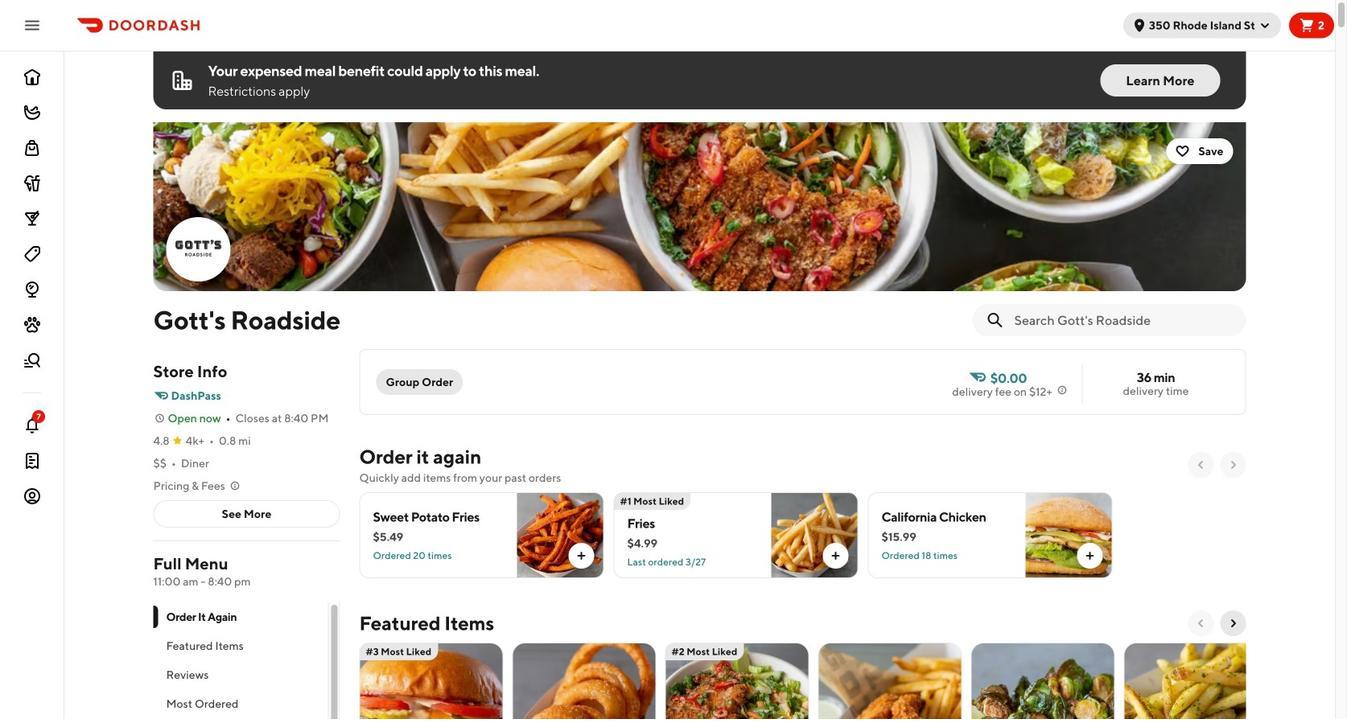 Task type: locate. For each thing, give the bounding box(es) containing it.
previous button of carousel image for second next button of carousel icon
[[1195, 618, 1208, 631]]

previous button of carousel image
[[1195, 459, 1208, 472], [1195, 618, 1208, 631]]

1 vertical spatial heading
[[360, 611, 495, 637]]

2 add item to cart image from the left
[[830, 550, 843, 563]]

previous button of carousel image for second next button of carousel icon from the bottom
[[1195, 459, 1208, 472]]

0 vertical spatial previous button of carousel image
[[1195, 459, 1208, 472]]

0 horizontal spatial add item to cart image
[[575, 550, 588, 563]]

Item Search search field
[[1015, 312, 1234, 329]]

gott's roadside image
[[153, 122, 1247, 291], [168, 219, 229, 280]]

heading
[[360, 444, 482, 470], [360, 611, 495, 637]]

1 vertical spatial previous button of carousel image
[[1195, 618, 1208, 631]]

add item to cart image
[[575, 550, 588, 563], [830, 550, 843, 563], [1084, 550, 1097, 563]]

next button of carousel image
[[1228, 459, 1240, 472], [1228, 618, 1240, 631]]

1 next button of carousel image from the top
[[1228, 459, 1240, 472]]

2 horizontal spatial add item to cart image
[[1084, 550, 1097, 563]]

0 vertical spatial heading
[[360, 444, 482, 470]]

1 heading from the top
[[360, 444, 482, 470]]

1 horizontal spatial add item to cart image
[[830, 550, 843, 563]]

chicken tenders image
[[819, 643, 962, 720]]

2 previous button of carousel image from the top
[[1195, 618, 1208, 631]]

1 previous button of carousel image from the top
[[1195, 459, 1208, 472]]

3 add item to cart image from the left
[[1084, 550, 1097, 563]]

0 vertical spatial next button of carousel image
[[1228, 459, 1240, 472]]

garlic fries image
[[1125, 643, 1268, 720]]

vietnamese chicken salad image
[[666, 643, 809, 720]]

1 vertical spatial next button of carousel image
[[1228, 618, 1240, 631]]



Task type: vqa. For each thing, say whether or not it's contained in the screenshot.
Liked for Lamb
no



Task type: describe. For each thing, give the bounding box(es) containing it.
1 add item to cart image from the left
[[575, 550, 588, 563]]

onion rings image
[[513, 643, 656, 720]]

cheeseburger image
[[360, 643, 503, 720]]

fried brussels sprouts image
[[972, 643, 1115, 720]]

2 heading from the top
[[360, 611, 495, 637]]

open menu image
[[23, 16, 42, 35]]

2 next button of carousel image from the top
[[1228, 618, 1240, 631]]



